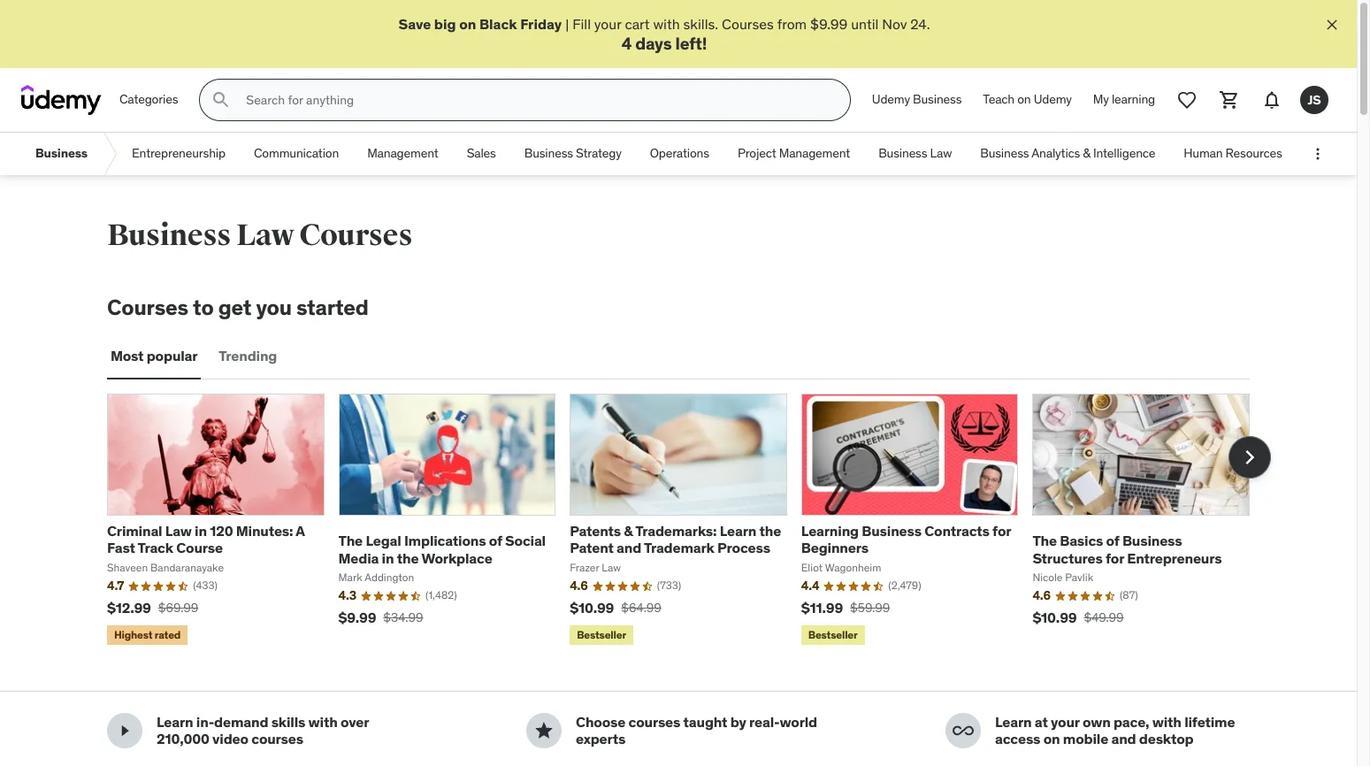 Task type: vqa. For each thing, say whether or not it's contained in the screenshot.
CHATGPT
no



Task type: describe. For each thing, give the bounding box(es) containing it.
medium image for choose
[[533, 721, 555, 742]]

courses inside save big on black friday | fill your cart with skills. courses from $9.99 until nov 24. 4 days left!
[[722, 15, 774, 33]]

fill
[[573, 15, 591, 33]]

business law link
[[864, 133, 966, 175]]

on inside save big on black friday | fill your cart with skills. courses from $9.99 until nov 24. 4 days left!
[[459, 15, 476, 33]]

law for business law courses
[[236, 217, 294, 254]]

management inside 'link'
[[779, 145, 850, 161]]

process
[[718, 539, 770, 557]]

trademark
[[644, 539, 715, 557]]

with inside the learn at your own pace, with lifetime access on mobile and desktop
[[1152, 713, 1182, 731]]

business law courses
[[107, 217, 412, 254]]

lifetime
[[1185, 713, 1235, 731]]

most popular button
[[107, 335, 201, 378]]

operations
[[650, 145, 709, 161]]

in inside the legal implications of social media in the workplace
[[382, 549, 394, 567]]

learn for learn in-demand skills with over 210,000 video courses
[[157, 713, 193, 731]]

4
[[622, 33, 632, 54]]

until
[[851, 15, 879, 33]]

resources
[[1226, 145, 1282, 161]]

notifications image
[[1261, 90, 1283, 111]]

social
[[505, 532, 546, 550]]

human
[[1184, 145, 1223, 161]]

black
[[479, 15, 517, 33]]

patents & trademarks: learn the patent and trademark process
[[570, 522, 781, 557]]

submit search image
[[211, 90, 232, 111]]

my learning
[[1093, 91, 1155, 107]]

0 horizontal spatial courses
[[107, 294, 188, 321]]

started
[[296, 294, 369, 321]]

demand
[[214, 713, 268, 731]]

categories button
[[109, 79, 189, 121]]

friday
[[520, 15, 562, 33]]

udemy image
[[21, 85, 102, 115]]

$9.99
[[810, 15, 848, 33]]

patents
[[570, 522, 621, 540]]

entrepreneurship
[[132, 145, 226, 161]]

criminal law in 120 minutes: a fast track course
[[107, 522, 305, 557]]

project
[[738, 145, 776, 161]]

access
[[995, 730, 1041, 748]]

sales link
[[453, 133, 510, 175]]

learning
[[1112, 91, 1155, 107]]

1 management from the left
[[367, 145, 438, 161]]

business strategy link
[[510, 133, 636, 175]]

js
[[1308, 92, 1321, 108]]

for inside the basics of business structures for entrepreneurs
[[1106, 549, 1124, 567]]

real-
[[749, 713, 780, 731]]

courses to get you started
[[107, 294, 369, 321]]

legal
[[366, 532, 401, 550]]

entrepreneurship link
[[118, 133, 240, 175]]

& inside patents & trademarks: learn the patent and trademark process
[[624, 522, 633, 540]]

1 udemy from the left
[[872, 91, 910, 107]]

the legal implications of social media in the workplace
[[338, 532, 546, 567]]

popular
[[147, 347, 198, 365]]

sales
[[467, 145, 496, 161]]

24.
[[910, 15, 930, 33]]

track
[[138, 539, 173, 557]]

left!
[[675, 33, 707, 54]]

project management link
[[724, 133, 864, 175]]

communication
[[254, 145, 339, 161]]

beginners
[[801, 539, 869, 557]]

project management
[[738, 145, 850, 161]]

of inside the legal implications of social media in the workplace
[[489, 532, 502, 550]]

the basics of business structures for entrepreneurs
[[1033, 532, 1222, 567]]

business law
[[879, 145, 952, 161]]

trending
[[219, 347, 277, 365]]

business up business law
[[913, 91, 962, 107]]

skills.
[[683, 15, 718, 33]]

save big on black friday | fill your cart with skills. courses from $9.99 until nov 24. 4 days left!
[[399, 15, 930, 54]]

1 horizontal spatial &
[[1083, 145, 1091, 161]]

of inside the basics of business structures for entrepreneurs
[[1106, 532, 1119, 550]]

by
[[730, 713, 746, 731]]

intelligence
[[1093, 145, 1156, 161]]

courses inside learn in-demand skills with over 210,000 video courses
[[251, 730, 303, 748]]

you
[[256, 294, 292, 321]]

patent
[[570, 539, 614, 557]]

business left strategy
[[524, 145, 573, 161]]

workplace
[[421, 549, 492, 567]]

business up to
[[107, 217, 231, 254]]

the for the legal implications of social media in the workplace
[[338, 532, 363, 550]]

choose
[[576, 713, 626, 731]]

world
[[780, 713, 817, 731]]

taught
[[683, 713, 727, 731]]

with inside save big on black friday | fill your cart with skills. courses from $9.99 until nov 24. 4 days left!
[[653, 15, 680, 33]]

in-
[[196, 713, 214, 731]]

js link
[[1293, 79, 1336, 121]]

on inside teach on udemy link
[[1017, 91, 1031, 107]]

most popular
[[111, 347, 198, 365]]

law for criminal law in 120 minutes: a fast track course
[[165, 522, 192, 540]]

learning
[[801, 522, 859, 540]]

business link
[[21, 133, 102, 175]]

course
[[176, 539, 223, 557]]

save
[[399, 15, 431, 33]]



Task type: locate. For each thing, give the bounding box(es) containing it.
in right media
[[382, 549, 394, 567]]

courses
[[629, 713, 680, 731], [251, 730, 303, 748]]

1 horizontal spatial courses
[[299, 217, 412, 254]]

0 horizontal spatial for
[[993, 522, 1011, 540]]

1 vertical spatial &
[[624, 522, 633, 540]]

1 horizontal spatial with
[[653, 15, 680, 33]]

courses
[[722, 15, 774, 33], [299, 217, 412, 254], [107, 294, 188, 321]]

1 horizontal spatial law
[[236, 217, 294, 254]]

1 horizontal spatial the
[[1033, 532, 1057, 550]]

courses left from
[[722, 15, 774, 33]]

1 horizontal spatial the
[[759, 522, 781, 540]]

business left the analytics
[[980, 145, 1029, 161]]

mobile
[[1063, 730, 1108, 748]]

law up you
[[236, 217, 294, 254]]

1 horizontal spatial courses
[[629, 713, 680, 731]]

0 vertical spatial the
[[759, 522, 781, 540]]

next image
[[1236, 443, 1264, 472]]

0 vertical spatial &
[[1083, 145, 1091, 161]]

at
[[1035, 713, 1048, 731]]

1 horizontal spatial of
[[1106, 532, 1119, 550]]

business analytics & intelligence
[[980, 145, 1156, 161]]

of left social
[[489, 532, 502, 550]]

2 vertical spatial on
[[1044, 730, 1060, 748]]

0 horizontal spatial and
[[617, 539, 641, 557]]

business analytics & intelligence link
[[966, 133, 1170, 175]]

arrow pointing to subcategory menu links image
[[102, 133, 118, 175]]

business right learning
[[862, 522, 922, 540]]

shopping cart with 0 items image
[[1219, 90, 1240, 111]]

0 horizontal spatial &
[[624, 522, 633, 540]]

for
[[993, 522, 1011, 540], [1106, 549, 1124, 567]]

wishlist image
[[1177, 90, 1198, 111]]

the inside the legal implications of social media in the workplace
[[338, 532, 363, 550]]

0 horizontal spatial management
[[367, 145, 438, 161]]

learn for learn at your own pace, with lifetime access on mobile and desktop
[[995, 713, 1032, 731]]

in
[[195, 522, 207, 540], [382, 549, 394, 567]]

human resources
[[1184, 145, 1282, 161]]

own
[[1083, 713, 1111, 731]]

structures
[[1033, 549, 1103, 567]]

business down udemy business link
[[879, 145, 927, 161]]

courses inside choose courses taught by real-world experts
[[629, 713, 680, 731]]

of right basics
[[1106, 532, 1119, 550]]

courses right video
[[251, 730, 303, 748]]

learn at your own pace, with lifetime access on mobile and desktop
[[995, 713, 1235, 748]]

0 vertical spatial for
[[993, 522, 1011, 540]]

& right patents
[[624, 522, 633, 540]]

teach
[[983, 91, 1015, 107]]

on
[[459, 15, 476, 33], [1017, 91, 1031, 107], [1044, 730, 1060, 748]]

udemy
[[872, 91, 910, 107], [1034, 91, 1072, 107]]

your inside the learn at your own pace, with lifetime access on mobile and desktop
[[1051, 713, 1080, 731]]

management link
[[353, 133, 453, 175]]

of
[[489, 532, 502, 550], [1106, 532, 1119, 550]]

on left mobile on the right bottom
[[1044, 730, 1060, 748]]

cart
[[625, 15, 650, 33]]

1 vertical spatial on
[[1017, 91, 1031, 107]]

business right basics
[[1122, 532, 1182, 550]]

learn right trademark
[[720, 522, 757, 540]]

1 horizontal spatial on
[[1017, 91, 1031, 107]]

1 horizontal spatial for
[[1106, 549, 1124, 567]]

the legal implications of social media in the workplace link
[[338, 532, 546, 567]]

my
[[1093, 91, 1109, 107]]

2 vertical spatial law
[[165, 522, 192, 540]]

1 vertical spatial courses
[[299, 217, 412, 254]]

law left 120 in the left of the page
[[165, 522, 192, 540]]

the left legal
[[338, 532, 363, 550]]

0 vertical spatial and
[[617, 539, 641, 557]]

your right at
[[1051, 713, 1080, 731]]

law for business law
[[930, 145, 952, 161]]

0 vertical spatial law
[[930, 145, 952, 161]]

in inside criminal law in 120 minutes: a fast track course
[[195, 522, 207, 540]]

on inside the learn at your own pace, with lifetime access on mobile and desktop
[[1044, 730, 1060, 748]]

get
[[218, 294, 252, 321]]

implications
[[404, 532, 486, 550]]

carousel element
[[107, 394, 1271, 649]]

and right "own"
[[1111, 730, 1136, 748]]

analytics
[[1032, 145, 1080, 161]]

video
[[212, 730, 248, 748]]

1 of from the left
[[489, 532, 502, 550]]

0 horizontal spatial your
[[594, 15, 621, 33]]

on right teach
[[1017, 91, 1031, 107]]

learning business contracts for beginners link
[[801, 522, 1011, 557]]

&
[[1083, 145, 1091, 161], [624, 522, 633, 540]]

over
[[341, 713, 369, 731]]

business left arrow pointing to subcategory menu links icon
[[35, 145, 88, 161]]

the inside the basics of business structures for entrepreneurs
[[1033, 532, 1057, 550]]

Search for anything text field
[[243, 85, 829, 115]]

a
[[296, 522, 305, 540]]

learning business contracts for beginners
[[801, 522, 1011, 557]]

to
[[193, 294, 214, 321]]

learn left at
[[995, 713, 1032, 731]]

nov
[[882, 15, 907, 33]]

1 horizontal spatial management
[[779, 145, 850, 161]]

0 vertical spatial courses
[[722, 15, 774, 33]]

1 vertical spatial your
[[1051, 713, 1080, 731]]

with up days in the top of the page
[[653, 15, 680, 33]]

learn inside the learn at your own pace, with lifetime access on mobile and desktop
[[995, 713, 1032, 731]]

law
[[930, 145, 952, 161], [236, 217, 294, 254], [165, 522, 192, 540]]

0 horizontal spatial law
[[165, 522, 192, 540]]

the inside the legal implications of social media in the workplace
[[397, 549, 419, 567]]

desktop
[[1139, 730, 1194, 748]]

law inside criminal law in 120 minutes: a fast track course
[[165, 522, 192, 540]]

2 the from the left
[[1033, 532, 1057, 550]]

the left learning
[[759, 522, 781, 540]]

0 horizontal spatial the
[[338, 532, 363, 550]]

udemy business link
[[861, 79, 972, 121]]

1 horizontal spatial udemy
[[1034, 91, 1072, 107]]

in left 120 in the left of the page
[[195, 522, 207, 540]]

management
[[367, 145, 438, 161], [779, 145, 850, 161]]

business strategy
[[524, 145, 622, 161]]

minutes:
[[236, 522, 293, 540]]

0 vertical spatial in
[[195, 522, 207, 540]]

law down udemy business link
[[930, 145, 952, 161]]

business
[[913, 91, 962, 107], [35, 145, 88, 161], [524, 145, 573, 161], [879, 145, 927, 161], [980, 145, 1029, 161], [107, 217, 231, 254], [862, 522, 922, 540], [1122, 532, 1182, 550]]

basics
[[1060, 532, 1103, 550]]

1 the from the left
[[338, 532, 363, 550]]

0 vertical spatial your
[[594, 15, 621, 33]]

and right 'patent'
[[617, 539, 641, 557]]

0 horizontal spatial in
[[195, 522, 207, 540]]

medium image
[[114, 721, 135, 742], [533, 721, 555, 742]]

1 vertical spatial and
[[1111, 730, 1136, 748]]

2 udemy from the left
[[1034, 91, 1072, 107]]

1 horizontal spatial and
[[1111, 730, 1136, 748]]

2 horizontal spatial learn
[[995, 713, 1032, 731]]

and inside patents & trademarks: learn the patent and trademark process
[[617, 539, 641, 557]]

business inside 'link'
[[35, 145, 88, 161]]

1 vertical spatial for
[[1106, 549, 1124, 567]]

0 vertical spatial on
[[459, 15, 476, 33]]

& right the analytics
[[1083, 145, 1091, 161]]

2 horizontal spatial on
[[1044, 730, 1060, 748]]

1 horizontal spatial your
[[1051, 713, 1080, 731]]

management left sales
[[367, 145, 438, 161]]

patents & trademarks: learn the patent and trademark process link
[[570, 522, 781, 557]]

from
[[777, 15, 807, 33]]

big
[[434, 15, 456, 33]]

courses up most popular
[[107, 294, 188, 321]]

business inside the basics of business structures for entrepreneurs
[[1122, 532, 1182, 550]]

with inside learn in-demand skills with over 210,000 video courses
[[308, 713, 338, 731]]

choose courses taught by real-world experts
[[576, 713, 817, 748]]

experts
[[576, 730, 626, 748]]

your
[[594, 15, 621, 33], [1051, 713, 1080, 731]]

your inside save big on black friday | fill your cart with skills. courses from $9.99 until nov 24. 4 days left!
[[594, 15, 621, 33]]

learn inside learn in-demand skills with over 210,000 video courses
[[157, 713, 193, 731]]

udemy left my
[[1034, 91, 1072, 107]]

2 horizontal spatial courses
[[722, 15, 774, 33]]

the for the basics of business structures for entrepreneurs
[[1033, 532, 1057, 550]]

0 horizontal spatial learn
[[157, 713, 193, 731]]

2 of from the left
[[1106, 532, 1119, 550]]

0 horizontal spatial udemy
[[872, 91, 910, 107]]

learn inside patents & trademarks: learn the patent and trademark process
[[720, 522, 757, 540]]

and inside the learn at your own pace, with lifetime access on mobile and desktop
[[1111, 730, 1136, 748]]

1 horizontal spatial in
[[382, 549, 394, 567]]

udemy business
[[872, 91, 962, 107]]

on right big
[[459, 15, 476, 33]]

medium image for learn
[[114, 721, 135, 742]]

the left basics
[[1033, 532, 1057, 550]]

your right fill
[[594, 15, 621, 33]]

fast
[[107, 539, 135, 557]]

1 horizontal spatial learn
[[720, 522, 757, 540]]

0 horizontal spatial courses
[[251, 730, 303, 748]]

1 medium image from the left
[[114, 721, 135, 742]]

the left "workplace"
[[397, 549, 419, 567]]

1 vertical spatial the
[[397, 549, 419, 567]]

categories
[[119, 91, 178, 107]]

2 horizontal spatial with
[[1152, 713, 1182, 731]]

the
[[759, 522, 781, 540], [397, 549, 419, 567]]

udemy up business law
[[872, 91, 910, 107]]

0 horizontal spatial of
[[489, 532, 502, 550]]

0 horizontal spatial the
[[397, 549, 419, 567]]

teach on udemy
[[983, 91, 1072, 107]]

courses up started
[[299, 217, 412, 254]]

learn left in-
[[157, 713, 193, 731]]

courses left the taught
[[629, 713, 680, 731]]

1 vertical spatial law
[[236, 217, 294, 254]]

medium image left 210,000
[[114, 721, 135, 742]]

2 management from the left
[[779, 145, 850, 161]]

0 horizontal spatial with
[[308, 713, 338, 731]]

2 medium image from the left
[[533, 721, 555, 742]]

1 vertical spatial in
[[382, 549, 394, 567]]

for right basics
[[1106, 549, 1124, 567]]

strategy
[[576, 145, 622, 161]]

learn
[[720, 522, 757, 540], [157, 713, 193, 731], [995, 713, 1032, 731]]

for inside learning business contracts for beginners
[[993, 522, 1011, 540]]

trademarks:
[[635, 522, 717, 540]]

2 vertical spatial courses
[[107, 294, 188, 321]]

1 horizontal spatial medium image
[[533, 721, 555, 742]]

contracts
[[925, 522, 990, 540]]

most
[[111, 347, 144, 365]]

with right pace,
[[1152, 713, 1182, 731]]

trending button
[[215, 335, 281, 378]]

close image
[[1323, 16, 1341, 34]]

operations link
[[636, 133, 724, 175]]

|
[[565, 15, 569, 33]]

with left over
[[308, 713, 338, 731]]

210,000
[[157, 730, 209, 748]]

120
[[210, 522, 233, 540]]

business inside learning business contracts for beginners
[[862, 522, 922, 540]]

0 horizontal spatial on
[[459, 15, 476, 33]]

2 horizontal spatial law
[[930, 145, 952, 161]]

days
[[635, 33, 672, 54]]

the inside patents & trademarks: learn the patent and trademark process
[[759, 522, 781, 540]]

management right project
[[779, 145, 850, 161]]

more subcategory menu links image
[[1309, 145, 1327, 163]]

my learning link
[[1083, 79, 1166, 121]]

teach on udemy link
[[972, 79, 1083, 121]]

medium image
[[953, 721, 974, 742]]

criminal
[[107, 522, 162, 540]]

0 horizontal spatial medium image
[[114, 721, 135, 742]]

the basics of business structures for entrepreneurs link
[[1033, 532, 1222, 567]]

medium image left experts
[[533, 721, 555, 742]]

communication link
[[240, 133, 353, 175]]

for right 'contracts'
[[993, 522, 1011, 540]]



